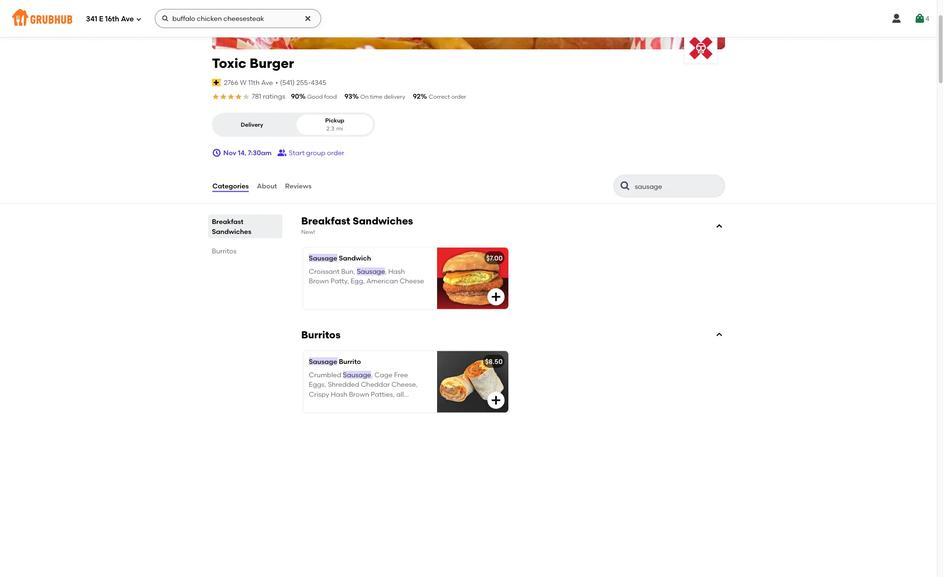 Task type: locate. For each thing, give the bounding box(es) containing it.
tortilla.
[[372, 400, 395, 409]]

341
[[86, 15, 97, 23]]

1 horizontal spatial breakfast
[[301, 216, 350, 228]]

toxic burger logo image
[[684, 31, 718, 64]]

$7.00
[[486, 254, 503, 263]]

main navigation navigation
[[0, 0, 937, 37]]

hash
[[388, 268, 405, 276], [331, 391, 347, 399]]

1 horizontal spatial brown
[[349, 391, 369, 399]]

hash down shredded
[[331, 391, 347, 399]]

delivery
[[384, 94, 405, 101]]

, up cheddar
[[371, 372, 373, 380]]

option group
[[212, 113, 375, 137]]

0 horizontal spatial sandwiches
[[212, 228, 251, 236]]

1 vertical spatial free
[[309, 410, 323, 418]]

16th
[[105, 15, 119, 23]]

ave left the •
[[261, 79, 273, 87]]

sandwiches inside tab
[[212, 228, 251, 236]]

brown
[[309, 278, 329, 286], [349, 391, 369, 399]]

svg image for 341 e 16th ave
[[136, 16, 142, 22]]

1 horizontal spatial ,
[[385, 268, 387, 276]]

cheese,
[[392, 381, 418, 389]]

brown up flour
[[349, 391, 369, 399]]

breakfast inside breakfast sandwiches
[[212, 218, 244, 226]]

order
[[451, 94, 466, 101], [327, 149, 344, 157]]

ave
[[121, 15, 134, 23], [261, 79, 273, 87]]

free down wrapped
[[309, 410, 323, 418]]

0 horizontal spatial hash
[[331, 391, 347, 399]]

781 ratings
[[252, 93, 285, 101]]

0 horizontal spatial breakfast
[[212, 218, 244, 226]]

order right correct
[[451, 94, 466, 101]]

341 e 16th ave
[[86, 15, 134, 23]]

0 vertical spatial burritos
[[212, 247, 237, 255]]

burritos
[[212, 247, 237, 255], [301, 329, 341, 341]]

0 horizontal spatial ave
[[121, 15, 134, 23]]

,
[[385, 268, 387, 276], [371, 372, 373, 380]]

order right group
[[327, 149, 344, 157]]

ave for 341 e 16th ave
[[121, 15, 134, 23]]

2 horizontal spatial svg image
[[716, 332, 723, 339]]

order inside button
[[327, 149, 344, 157]]

1 horizontal spatial ave
[[261, 79, 273, 87]]

0 horizontal spatial brown
[[309, 278, 329, 286]]

0 horizontal spatial order
[[327, 149, 344, 157]]

breakfast up burritos tab
[[212, 218, 244, 226]]

0 vertical spatial svg image
[[136, 16, 142, 22]]

svg image inside burritos button
[[716, 332, 723, 339]]

burritos down breakfast sandwiches
[[212, 247, 237, 255]]

(541) 255-4345 button
[[280, 78, 326, 88]]

1 vertical spatial svg image
[[490, 292, 502, 303]]

2 vertical spatial svg image
[[716, 332, 723, 339]]

breakfast for breakfast sandwiches
[[212, 218, 244, 226]]

, inside the , cage free eggs, shredded cheddar cheese, crispy hash brown patties, all wrapped in a flour tortilla. gluten free tortilla available.
[[371, 372, 373, 380]]

0 horizontal spatial burritos
[[212, 247, 237, 255]]

svg image
[[891, 13, 902, 24], [914, 13, 926, 24], [161, 15, 169, 22], [304, 15, 312, 22], [212, 149, 221, 158], [716, 223, 723, 231], [490, 395, 502, 407]]

patties,
[[371, 391, 395, 399]]

, inside , hash brown patty, egg, american cheese
[[385, 268, 387, 276]]

svg image inside main navigation navigation
[[136, 16, 142, 22]]

781
[[252, 93, 261, 101]]

sandwich
[[339, 254, 371, 263]]

0 vertical spatial order
[[451, 94, 466, 101]]

1 horizontal spatial free
[[394, 372, 408, 380]]

0 horizontal spatial ,
[[371, 372, 373, 380]]

sausage sandwich image
[[437, 248, 508, 310]]

Search for food, convenience, alcohol... search field
[[155, 9, 321, 28]]

sausage sandwich
[[309, 254, 371, 263]]

hash up american
[[388, 268, 405, 276]]

toxic
[[212, 56, 246, 72]]

svg image
[[136, 16, 142, 22], [490, 292, 502, 303], [716, 332, 723, 339]]

food
[[324, 94, 337, 101]]

1 vertical spatial ,
[[371, 372, 373, 380]]

1 vertical spatial hash
[[331, 391, 347, 399]]

breakfast sandwiches new!
[[301, 216, 413, 236]]

american
[[366, 278, 398, 286]]

1 horizontal spatial order
[[451, 94, 466, 101]]

free up cheese,
[[394, 372, 408, 380]]

burritos up sausage burrito at the bottom left
[[301, 329, 341, 341]]

breakfast inside the breakfast sandwiches new!
[[301, 216, 350, 228]]

1 vertical spatial burritos
[[301, 329, 341, 341]]

, up american
[[385, 268, 387, 276]]

subscription pass image
[[212, 79, 222, 87]]

sausage down burrito
[[343, 372, 371, 380]]

pickup
[[325, 117, 344, 124]]

90
[[291, 93, 299, 101]]

burrito
[[339, 358, 361, 366]]

1 horizontal spatial burritos
[[301, 329, 341, 341]]

burritos tab
[[212, 246, 278, 256]]

search icon image
[[620, 181, 631, 192]]

0 vertical spatial ,
[[385, 268, 387, 276]]

sandwiches
[[353, 216, 413, 228], [212, 228, 251, 236]]

reviews
[[285, 182, 312, 191]]

0 horizontal spatial svg image
[[136, 16, 142, 22]]

ave right 16th
[[121, 15, 134, 23]]

1 vertical spatial brown
[[349, 391, 369, 399]]

sausage up american
[[357, 268, 385, 276]]

1 vertical spatial order
[[327, 149, 344, 157]]

breakfast up new!
[[301, 216, 350, 228]]

categories button
[[212, 169, 249, 204]]

sandwiches up burritos tab
[[212, 228, 251, 236]]

patty,
[[331, 278, 349, 286]]

ave for 2766 w 11th ave
[[261, 79, 273, 87]]

sausage
[[309, 254, 337, 263], [357, 268, 385, 276], [309, 358, 337, 366], [343, 372, 371, 380]]

14,
[[238, 149, 246, 157]]

ave inside main navigation navigation
[[121, 15, 134, 23]]

burritos button
[[299, 329, 725, 342]]

sandwiches up sandwich
[[353, 216, 413, 228]]

breakfast sandwiches
[[212, 218, 251, 236]]

ratings
[[263, 93, 285, 101]]

hash inside , hash brown patty, egg, american cheese
[[388, 268, 405, 276]]

on
[[360, 94, 369, 101]]

92
[[413, 93, 421, 101]]

0 vertical spatial hash
[[388, 268, 405, 276]]

nov
[[223, 149, 236, 157]]

pickup 2.3 mi
[[325, 117, 344, 132]]

0 horizontal spatial free
[[309, 410, 323, 418]]

new!
[[301, 229, 315, 236]]

1 vertical spatial ave
[[261, 79, 273, 87]]

sandwiches inside the breakfast sandwiches new!
[[353, 216, 413, 228]]

0 vertical spatial brown
[[309, 278, 329, 286]]

sandwiches for breakfast sandwiches new!
[[353, 216, 413, 228]]

0 vertical spatial ave
[[121, 15, 134, 23]]

about
[[257, 182, 277, 191]]

1 horizontal spatial sandwiches
[[353, 216, 413, 228]]

breakfast
[[301, 216, 350, 228], [212, 218, 244, 226]]

shredded
[[328, 381, 359, 389]]

svg image inside 4 button
[[914, 13, 926, 24]]

free
[[394, 372, 408, 380], [309, 410, 323, 418]]

ave inside button
[[261, 79, 273, 87]]

11th
[[248, 79, 260, 87]]

1 horizontal spatial hash
[[388, 268, 405, 276]]

brown down croissant on the top left of the page
[[309, 278, 329, 286]]

gluten
[[396, 400, 418, 409]]



Task type: describe. For each thing, give the bounding box(es) containing it.
cage
[[375, 372, 393, 380]]

correct
[[429, 94, 450, 101]]

(541)
[[280, 79, 295, 87]]

0 vertical spatial free
[[394, 372, 408, 380]]

burritos inside tab
[[212, 247, 237, 255]]

4345
[[311, 79, 326, 87]]

4
[[926, 14, 930, 23]]

e
[[99, 15, 103, 23]]

sausage burrito image
[[437, 352, 508, 413]]

93
[[345, 93, 352, 101]]

crispy
[[309, 391, 329, 399]]

, for croissant bun, sausage
[[385, 268, 387, 276]]

255-
[[296, 79, 311, 87]]

nov 14, 7:30am
[[223, 149, 272, 157]]

burritos inside button
[[301, 329, 341, 341]]

2766 w 11th ave button
[[223, 78, 274, 88]]

sausage up croissant on the top left of the page
[[309, 254, 337, 263]]

breakfast sandwiches tab
[[212, 217, 278, 237]]

2766 w 11th ave
[[224, 79, 273, 87]]

eggs,
[[309, 381, 326, 389]]

correct order
[[429, 94, 466, 101]]

available.
[[348, 410, 379, 418]]

time
[[370, 94, 383, 101]]

burger
[[250, 56, 294, 72]]

wrapped
[[309, 400, 339, 409]]

2.3
[[327, 126, 334, 132]]

nov 14, 7:30am button
[[212, 145, 272, 162]]

a
[[348, 400, 353, 409]]

delivery
[[241, 121, 263, 128]]

about button
[[256, 169, 278, 204]]

, cage free eggs, shredded cheddar cheese, crispy hash brown patties, all wrapped in a flour tortilla. gluten free tortilla available.
[[309, 372, 418, 418]]

cheddar
[[361, 381, 390, 389]]

2766
[[224, 79, 238, 87]]

breakfast for breakfast sandwiches new!
[[301, 216, 350, 228]]

bun,
[[341, 268, 355, 276]]

, for crumbled sausage
[[371, 372, 373, 380]]

svg image inside nov 14, 7:30am button
[[212, 149, 221, 158]]

$8.50
[[485, 358, 503, 366]]

w
[[240, 79, 247, 87]]

egg,
[[351, 278, 365, 286]]

start group order button
[[277, 145, 344, 162]]

good
[[307, 94, 323, 101]]

1 horizontal spatial svg image
[[490, 292, 502, 303]]

croissant bun, sausage
[[309, 268, 385, 276]]

flour
[[354, 400, 370, 409]]

crumbled sausage
[[309, 372, 371, 380]]

4 button
[[914, 10, 930, 27]]

people icon image
[[277, 149, 287, 158]]

sausage up crumbled
[[309, 358, 337, 366]]

cheese
[[400, 278, 424, 286]]

group
[[306, 149, 325, 157]]

brown inside , hash brown patty, egg, american cheese
[[309, 278, 329, 286]]

7:30am
[[248, 149, 272, 157]]

reviews button
[[285, 169, 312, 204]]

all
[[396, 391, 404, 399]]

option group containing pickup
[[212, 113, 375, 137]]

• (541) 255-4345
[[275, 79, 326, 87]]

hash inside the , cage free eggs, shredded cheddar cheese, crispy hash brown patties, all wrapped in a flour tortilla. gluten free tortilla available.
[[331, 391, 347, 399]]

on time delivery
[[360, 94, 405, 101]]

crumbled
[[309, 372, 341, 380]]

mi
[[336, 126, 343, 132]]

toxic burger
[[212, 56, 294, 72]]

good food
[[307, 94, 337, 101]]

start
[[289, 149, 305, 157]]

sandwiches for breakfast sandwiches
[[212, 228, 251, 236]]

Search Toxic Burger search field
[[634, 182, 707, 191]]

start group order
[[289, 149, 344, 157]]

brown inside the , cage free eggs, shredded cheddar cheese, crispy hash brown patties, all wrapped in a flour tortilla. gluten free tortilla available.
[[349, 391, 369, 399]]

tortilla
[[324, 410, 346, 418]]

•
[[275, 79, 278, 87]]

croissant
[[309, 268, 340, 276]]

sausage burrito
[[309, 358, 361, 366]]

svg image for burritos
[[716, 332, 723, 339]]

categories
[[212, 182, 249, 191]]

, hash brown patty, egg, american cheese
[[309, 268, 424, 286]]

in
[[341, 400, 347, 409]]



Task type: vqa. For each thing, say whether or not it's contained in the screenshot.
Nov 14, 7:30Am
yes



